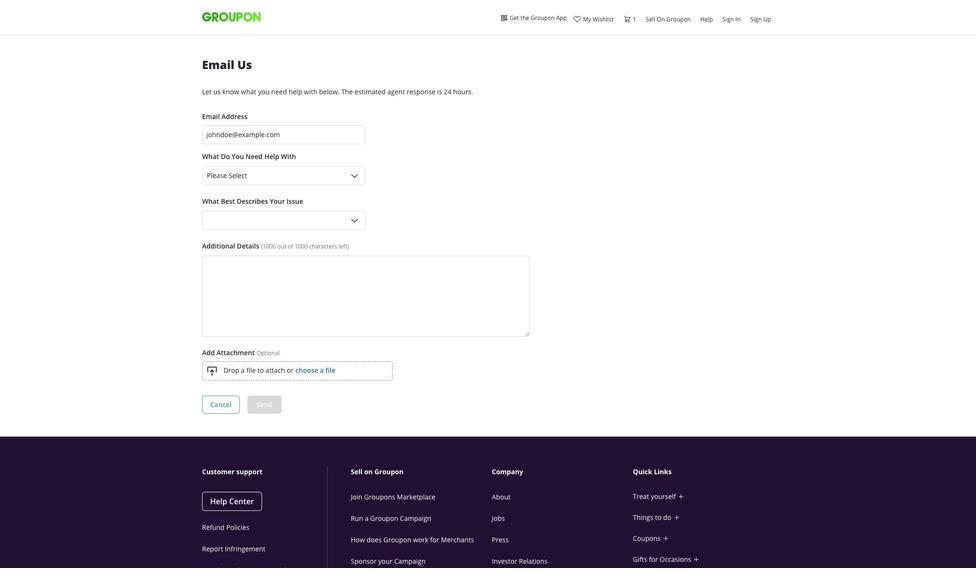 Task type: locate. For each thing, give the bounding box(es) containing it.
1 heading from the left
[[202, 468, 327, 477]]

heading
[[202, 468, 327, 477], [351, 468, 494, 477], [492, 468, 635, 477], [633, 468, 776, 477]]

2 heading from the left
[[351, 468, 494, 477]]

None text field
[[202, 256, 530, 337]]

None email field
[[202, 125, 366, 144]]



Task type: vqa. For each thing, say whether or not it's contained in the screenshot.
first heading from right
yes



Task type: describe. For each thing, give the bounding box(es) containing it.
4 heading from the left
[[633, 468, 776, 477]]

3 heading from the left
[[492, 468, 635, 477]]

groupon image
[[202, 11, 261, 22]]



